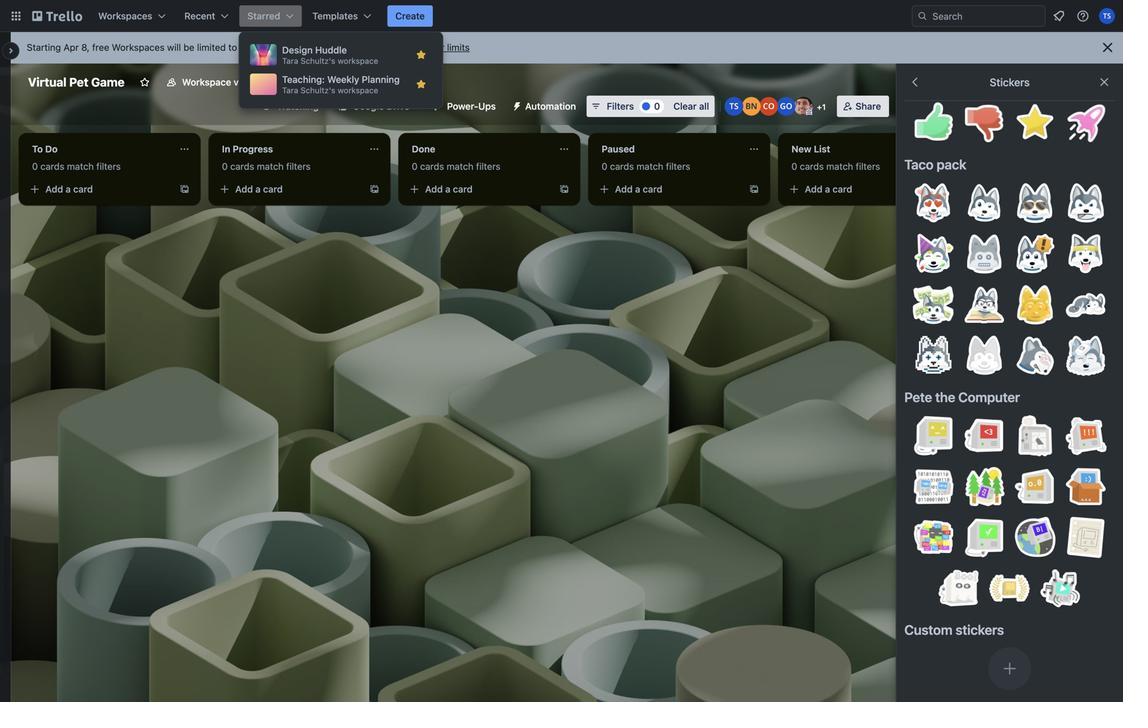 Task type: describe. For each thing, give the bounding box(es) containing it.
cards for in progress
[[230, 161, 254, 172]]

teaching: weekly planning tara schultz's workspace
[[282, 74, 400, 95]]

match for in progress
[[257, 161, 284, 172]]

workspaces button
[[90, 5, 174, 27]]

create from template… image for to do
[[179, 184, 190, 195]]

10
[[240, 42, 250, 53]]

5 card from the left
[[833, 184, 853, 195]]

match for paused
[[637, 161, 664, 172]]

virtual pet game
[[28, 75, 125, 89]]

add a card button for to do
[[24, 179, 171, 200]]

add for paused
[[615, 184, 633, 195]]

pet
[[69, 75, 88, 89]]

card for paused
[[643, 184, 663, 195]]

in progress
[[222, 143, 273, 154]]

cards for to do
[[40, 161, 64, 172]]

workspace inside design huddle tara schultz's workspace
[[338, 56, 378, 65]]

learn
[[314, 42, 338, 53]]

open information menu image
[[1077, 9, 1090, 23]]

paused
[[602, 143, 635, 154]]

schultz's inside design huddle tara schultz's workspace
[[301, 56, 335, 65]]

5 add a card button from the left
[[784, 179, 931, 200]]

match inside new list 0 cards match filters
[[827, 161, 853, 172]]

starred icon image for design huddle
[[416, 49, 427, 60]]

pete the computer
[[905, 389, 1020, 405]]

create
[[395, 10, 425, 21]]

clear all
[[674, 101, 709, 112]]

done
[[412, 143, 435, 154]]

be
[[184, 42, 194, 53]]

5 add from the left
[[805, 184, 823, 195]]

automation button
[[507, 96, 584, 117]]

do
[[45, 143, 58, 154]]

card for done
[[453, 184, 473, 195]]

In Progress text field
[[214, 138, 364, 160]]

tara schultz (taraschultz7) image inside primary element
[[1099, 8, 1115, 24]]

1 vertical spatial tara schultz (taraschultz7) image
[[725, 97, 743, 116]]

to do
[[32, 143, 58, 154]]

templates button
[[304, 5, 379, 27]]

new
[[792, 143, 812, 154]]

add a card button for in progress
[[214, 179, 361, 200]]

board link
[[273, 72, 330, 93]]

filters for in progress
[[286, 161, 311, 172]]

5 a from the left
[[825, 184, 830, 195]]

collaborator
[[393, 42, 445, 53]]

0 for done
[[412, 161, 418, 172]]

taco pack
[[905, 156, 967, 172]]

Paused text field
[[594, 138, 744, 160]]

to
[[32, 143, 43, 154]]

automation
[[525, 101, 576, 112]]

starting
[[27, 42, 61, 53]]

power-ups button
[[420, 96, 504, 117]]

1
[[822, 102, 826, 112]]

starred button
[[239, 5, 302, 27]]

pete
[[905, 389, 933, 405]]

share button
[[837, 96, 889, 117]]

card for in progress
[[263, 184, 283, 195]]

8,
[[81, 42, 90, 53]]

in
[[222, 143, 230, 154]]

a for in progress
[[255, 184, 261, 195]]

visible
[[234, 77, 262, 88]]

add a card for done
[[425, 184, 473, 195]]

game
[[91, 75, 125, 89]]

match for done
[[447, 161, 474, 172]]

google drive
[[353, 101, 410, 112]]

to
[[228, 42, 237, 53]]

sm image
[[507, 96, 525, 114]]

teaching:
[[282, 74, 325, 85]]

about
[[365, 42, 390, 53]]

starting apr 8, free workspaces will be limited to 10 collaborators. learn more about collaborator limits
[[27, 42, 470, 53]]

5 add a card from the left
[[805, 184, 853, 195]]

switch to… image
[[9, 9, 23, 23]]

planning
[[362, 74, 400, 85]]

cards inside new list 0 cards match filters
[[800, 161, 824, 172]]

a for paused
[[635, 184, 640, 195]]

tara inside design huddle tara schultz's workspace
[[282, 56, 298, 65]]

limited
[[197, 42, 226, 53]]

a for to do
[[66, 184, 71, 195]]

starred
[[247, 10, 280, 21]]

add a card for paused
[[615, 184, 663, 195]]

0 for to do
[[32, 161, 38, 172]]

starred icon image for teaching: weekly planning
[[416, 79, 427, 90]]

james peterson (jamespeterson93) image
[[794, 97, 813, 116]]

match for to do
[[67, 161, 94, 172]]

all
[[699, 101, 709, 112]]

create from template… image for paused
[[749, 184, 760, 195]]

power-
[[447, 101, 478, 112]]

search image
[[917, 11, 928, 21]]

star or unstar board image
[[139, 77, 150, 88]]

cards for done
[[420, 161, 444, 172]]

collaborators.
[[252, 42, 311, 53]]

watching
[[277, 101, 319, 112]]



Task type: vqa. For each thing, say whether or not it's contained in the screenshot.
all
yes



Task type: locate. For each thing, give the bounding box(es) containing it.
0 vertical spatial tara
[[282, 56, 298, 65]]

0 horizontal spatial create from template… image
[[179, 184, 190, 195]]

match down progress
[[257, 161, 284, 172]]

power-ups
[[447, 101, 496, 112]]

filters down done text box at left
[[476, 161, 501, 172]]

3 card from the left
[[453, 184, 473, 195]]

add a card button
[[24, 179, 171, 200], [214, 179, 361, 200], [404, 179, 551, 200], [594, 179, 741, 200], [784, 179, 931, 200]]

huddle
[[315, 44, 347, 56]]

2 add a card button from the left
[[214, 179, 361, 200]]

0 vertical spatial starred icon image
[[416, 49, 427, 60]]

2 add from the left
[[235, 184, 253, 195]]

workspace down the weekly
[[338, 86, 378, 95]]

1 add from the left
[[45, 184, 63, 195]]

cards down list
[[800, 161, 824, 172]]

a for done
[[445, 184, 451, 195]]

filters for to do
[[96, 161, 121, 172]]

a down new list 0 cards match filters
[[825, 184, 830, 195]]

add a card down done
[[425, 184, 473, 195]]

1 horizontal spatial tara schultz (taraschultz7) image
[[1099, 8, 1115, 24]]

1 cards from the left
[[40, 161, 64, 172]]

filters for done
[[476, 161, 501, 172]]

add for in progress
[[235, 184, 253, 195]]

1 create from template… image from the left
[[369, 184, 380, 195]]

filters down "paused" text field
[[666, 161, 691, 172]]

1 add a card button from the left
[[24, 179, 171, 200]]

create from template… image for in progress
[[369, 184, 380, 195]]

card for to do
[[73, 184, 93, 195]]

2 schultz's from the top
[[301, 86, 335, 95]]

tara inside teaching: weekly planning tara schultz's workspace
[[282, 86, 298, 95]]

the
[[936, 389, 956, 405]]

4 match from the left
[[637, 161, 664, 172]]

tara schultz (taraschultz7) image
[[1099, 8, 1115, 24], [725, 97, 743, 116]]

0 down to
[[32, 161, 38, 172]]

match down done text box at left
[[447, 161, 474, 172]]

1 vertical spatial workspaces
[[112, 42, 165, 53]]

starred icon image left limits
[[416, 49, 427, 60]]

cards down do
[[40, 161, 64, 172]]

2 match from the left
[[257, 161, 284, 172]]

card down done text box at left
[[453, 184, 473, 195]]

1 add a card from the left
[[45, 184, 93, 195]]

2 filters from the left
[[286, 161, 311, 172]]

tara up watching button at the top of page
[[282, 86, 298, 95]]

+ 1
[[817, 102, 826, 112]]

workspace visible
[[182, 77, 262, 88]]

1 tara from the top
[[282, 56, 298, 65]]

google
[[353, 101, 384, 112]]

workspace inside teaching: weekly planning tara schultz's workspace
[[338, 86, 378, 95]]

2 card from the left
[[263, 184, 283, 195]]

filters down new list text box on the right of the page
[[856, 161, 880, 172]]

card
[[73, 184, 93, 195], [263, 184, 283, 195], [453, 184, 473, 195], [643, 184, 663, 195], [833, 184, 853, 195]]

1 vertical spatial tara
[[282, 86, 298, 95]]

workspace
[[338, 56, 378, 65], [338, 86, 378, 95]]

workspace visible button
[[158, 72, 270, 93]]

1 card from the left
[[73, 184, 93, 195]]

2 starred icon image from the top
[[416, 79, 427, 90]]

1 a from the left
[[66, 184, 71, 195]]

3 add a card button from the left
[[404, 179, 551, 200]]

a
[[66, 184, 71, 195], [255, 184, 261, 195], [445, 184, 451, 195], [635, 184, 640, 195], [825, 184, 830, 195]]

0 cards match filters down done text box at left
[[412, 161, 501, 172]]

2 add a card from the left
[[235, 184, 283, 195]]

schultz's down teaching:
[[301, 86, 335, 95]]

card down new list 0 cards match filters
[[833, 184, 853, 195]]

create from template… image
[[179, 184, 190, 195], [559, 184, 570, 195]]

will
[[167, 42, 181, 53]]

schultz's down learn
[[301, 56, 335, 65]]

workspaces up "free"
[[98, 10, 152, 21]]

0 down in
[[222, 161, 228, 172]]

0 left 'clear'
[[654, 101, 660, 112]]

card down in progress text box
[[263, 184, 283, 195]]

back to home image
[[32, 5, 82, 27]]

1 schultz's from the top
[[301, 56, 335, 65]]

1 create from template… image from the left
[[179, 184, 190, 195]]

more
[[341, 42, 363, 53]]

starred icon image down the collaborator
[[416, 79, 427, 90]]

Board name text field
[[21, 72, 131, 93]]

1 horizontal spatial create from template… image
[[749, 184, 760, 195]]

gary orlando (garyorlando) image
[[777, 97, 796, 116]]

3 0 cards match filters from the left
[[412, 161, 501, 172]]

a down to do text box
[[66, 184, 71, 195]]

4 add a card button from the left
[[594, 179, 741, 200]]

add down done
[[425, 184, 443, 195]]

workspace down more
[[338, 56, 378, 65]]

0 cards match filters down "paused" text field
[[602, 161, 691, 172]]

workspace
[[182, 77, 231, 88]]

templates
[[312, 10, 358, 21]]

design
[[282, 44, 313, 56]]

tara schultz (taraschultz7) image right the open information menu image
[[1099, 8, 1115, 24]]

recent button
[[176, 5, 237, 27]]

card down "paused" text field
[[643, 184, 663, 195]]

3 cards from the left
[[420, 161, 444, 172]]

5 filters from the left
[[856, 161, 880, 172]]

cards
[[40, 161, 64, 172], [230, 161, 254, 172], [420, 161, 444, 172], [610, 161, 634, 172], [800, 161, 824, 172]]

create from template… image
[[369, 184, 380, 195], [749, 184, 760, 195]]

0 vertical spatial workspaces
[[98, 10, 152, 21]]

add down new list 0 cards match filters
[[805, 184, 823, 195]]

add a card down new list 0 cards match filters
[[805, 184, 853, 195]]

add a card
[[45, 184, 93, 195], [235, 184, 283, 195], [425, 184, 473, 195], [615, 184, 663, 195], [805, 184, 853, 195]]

schultz's
[[301, 56, 335, 65], [301, 86, 335, 95]]

To Do text field
[[24, 138, 174, 160]]

0 down paused
[[602, 161, 608, 172]]

this member is an admin of this board. image
[[806, 110, 812, 116]]

schultz's inside teaching: weekly planning tara schultz's workspace
[[301, 86, 335, 95]]

cards for paused
[[610, 161, 634, 172]]

1 0 cards match filters from the left
[[32, 161, 121, 172]]

tara
[[282, 56, 298, 65], [282, 86, 298, 95]]

add a card button down in progress text box
[[214, 179, 361, 200]]

add a card button down new list 0 cards match filters
[[784, 179, 931, 200]]

watching button
[[253, 96, 327, 117]]

add for done
[[425, 184, 443, 195]]

Done text field
[[404, 138, 554, 160]]

cards down in progress
[[230, 161, 254, 172]]

4 card from the left
[[643, 184, 663, 195]]

3 a from the left
[[445, 184, 451, 195]]

4 add from the left
[[615, 184, 633, 195]]

create from template… image for done
[[559, 184, 570, 195]]

weekly
[[327, 74, 359, 85]]

add for to do
[[45, 184, 63, 195]]

add a card down do
[[45, 184, 93, 195]]

a down done text box at left
[[445, 184, 451, 195]]

0 cards match filters for done
[[412, 161, 501, 172]]

1 workspace from the top
[[338, 56, 378, 65]]

christina overa (christinaovera) image
[[759, 97, 778, 116]]

3 match from the left
[[447, 161, 474, 172]]

create button
[[387, 5, 433, 27]]

add
[[45, 184, 63, 195], [235, 184, 253, 195], [425, 184, 443, 195], [615, 184, 633, 195], [805, 184, 823, 195]]

a down "paused" text field
[[635, 184, 640, 195]]

3 add a card from the left
[[425, 184, 473, 195]]

0 cards match filters
[[32, 161, 121, 172], [222, 161, 311, 172], [412, 161, 501, 172], [602, 161, 691, 172]]

2 0 cards match filters from the left
[[222, 161, 311, 172]]

match
[[67, 161, 94, 172], [257, 161, 284, 172], [447, 161, 474, 172], [637, 161, 664, 172], [827, 161, 853, 172]]

add a card button down done text box at left
[[404, 179, 551, 200]]

0 cards match filters for to do
[[32, 161, 121, 172]]

apr
[[64, 42, 79, 53]]

1 vertical spatial schultz's
[[301, 86, 335, 95]]

card down to do text box
[[73, 184, 93, 195]]

tara down design
[[282, 56, 298, 65]]

workspaces inside dropdown button
[[98, 10, 152, 21]]

Search field
[[928, 6, 1045, 26]]

filters down to do text box
[[96, 161, 121, 172]]

0 notifications image
[[1051, 8, 1067, 24]]

add down paused
[[615, 184, 633, 195]]

0 cards match filters for paused
[[602, 161, 691, 172]]

+
[[817, 102, 822, 112]]

computer
[[959, 389, 1020, 405]]

add a card button down to do text box
[[24, 179, 171, 200]]

add down do
[[45, 184, 63, 195]]

2 a from the left
[[255, 184, 261, 195]]

learn more about collaborator limits link
[[314, 42, 470, 53]]

0 vertical spatial schultz's
[[301, 56, 335, 65]]

2 create from template… image from the left
[[749, 184, 760, 195]]

1 horizontal spatial create from template… image
[[559, 184, 570, 195]]

3 add from the left
[[425, 184, 443, 195]]

0 cards match filters down progress
[[222, 161, 311, 172]]

0 inside new list 0 cards match filters
[[792, 161, 798, 172]]

0 horizontal spatial create from template… image
[[369, 184, 380, 195]]

match down to do text box
[[67, 161, 94, 172]]

0 for paused
[[602, 161, 608, 172]]

recent
[[184, 10, 215, 21]]

google drive icon image
[[338, 102, 347, 111]]

clear all button
[[668, 96, 715, 117]]

New List text field
[[784, 138, 934, 160]]

ups
[[478, 101, 496, 112]]

list
[[814, 143, 831, 154]]

cards down done
[[420, 161, 444, 172]]

drive
[[387, 101, 410, 112]]

stickers
[[956, 622, 1004, 638]]

filters inside new list 0 cards match filters
[[856, 161, 880, 172]]

match down "paused" text field
[[637, 161, 664, 172]]

cards down paused
[[610, 161, 634, 172]]

filters
[[607, 101, 634, 112]]

customize views image
[[336, 76, 350, 89]]

a down progress
[[255, 184, 261, 195]]

4 add a card from the left
[[615, 184, 663, 195]]

1 vertical spatial workspace
[[338, 86, 378, 95]]

0 cards match filters for in progress
[[222, 161, 311, 172]]

match down list
[[827, 161, 853, 172]]

0
[[654, 101, 660, 112], [32, 161, 38, 172], [222, 161, 228, 172], [412, 161, 418, 172], [602, 161, 608, 172], [792, 161, 798, 172]]

starred icon image
[[416, 49, 427, 60], [416, 79, 427, 90]]

virtual
[[28, 75, 67, 89]]

add a card button for paused
[[594, 179, 741, 200]]

pack
[[937, 156, 967, 172]]

2 create from template… image from the left
[[559, 184, 570, 195]]

google drive button
[[330, 96, 418, 117]]

new list 0 cards match filters
[[792, 143, 880, 172]]

primary element
[[0, 0, 1123, 32]]

limits
[[447, 42, 470, 53]]

1 starred icon image from the top
[[416, 49, 427, 60]]

ben nelson (bennelson96) image
[[742, 97, 761, 116]]

add a card button for done
[[404, 179, 551, 200]]

add a card for to do
[[45, 184, 93, 195]]

workspaces down workspaces dropdown button
[[112, 42, 165, 53]]

0 down done
[[412, 161, 418, 172]]

5 match from the left
[[827, 161, 853, 172]]

stickers
[[990, 76, 1030, 89]]

filters down in progress text box
[[286, 161, 311, 172]]

4 cards from the left
[[610, 161, 634, 172]]

progress
[[233, 143, 273, 154]]

0 vertical spatial workspace
[[338, 56, 378, 65]]

0 horizontal spatial tara schultz (taraschultz7) image
[[725, 97, 743, 116]]

4 0 cards match filters from the left
[[602, 161, 691, 172]]

taco
[[905, 156, 934, 172]]

4 a from the left
[[635, 184, 640, 195]]

share
[[856, 101, 881, 112]]

3 filters from the left
[[476, 161, 501, 172]]

board
[[295, 77, 321, 88]]

free
[[92, 42, 109, 53]]

tara schultz (taraschultz7) image right all at the top
[[725, 97, 743, 116]]

add a card button down "paused" text field
[[594, 179, 741, 200]]

custom stickers
[[905, 622, 1004, 638]]

custom
[[905, 622, 953, 638]]

clear
[[674, 101, 697, 112]]

2 cards from the left
[[230, 161, 254, 172]]

2 tara from the top
[[282, 86, 298, 95]]

1 vertical spatial starred icon image
[[416, 79, 427, 90]]

design huddle tara schultz's workspace
[[282, 44, 378, 65]]

0 cards match filters down to do text box
[[32, 161, 121, 172]]

workspaces
[[98, 10, 152, 21], [112, 42, 165, 53]]

2 workspace from the top
[[338, 86, 378, 95]]

add a card down paused
[[615, 184, 663, 195]]

filters for paused
[[666, 161, 691, 172]]

add a card for in progress
[[235, 184, 283, 195]]

filters
[[96, 161, 121, 172], [286, 161, 311, 172], [476, 161, 501, 172], [666, 161, 691, 172], [856, 161, 880, 172]]

5 cards from the left
[[800, 161, 824, 172]]

1 filters from the left
[[96, 161, 121, 172]]

add a card down progress
[[235, 184, 283, 195]]

4 filters from the left
[[666, 161, 691, 172]]

0 vertical spatial tara schultz (taraschultz7) image
[[1099, 8, 1115, 24]]

0 for in progress
[[222, 161, 228, 172]]

1 match from the left
[[67, 161, 94, 172]]

add down in progress
[[235, 184, 253, 195]]

0 down new
[[792, 161, 798, 172]]



